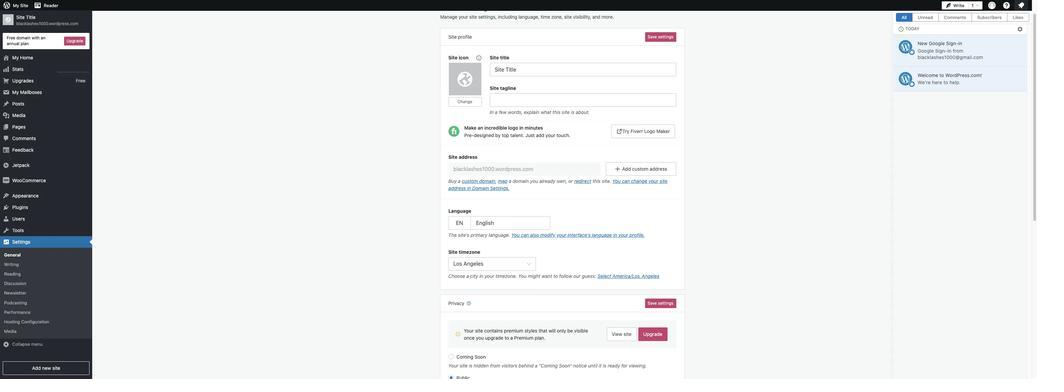 Task type: locate. For each thing, give the bounding box(es) containing it.
img image inside the jetpack link
[[3, 162, 10, 168]]

site left about.
[[562, 109, 570, 115]]

this left 'site.'
[[593, 178, 601, 184]]

my inside 'link'
[[12, 54, 19, 60]]

in inside you can change your site address in domain settings.
[[467, 185, 471, 191]]

1 vertical spatial media link
[[0, 326, 92, 336]]

1 vertical spatial you
[[476, 335, 484, 341]]

1 horizontal spatial this
[[593, 178, 601, 184]]

1 horizontal spatial upgrade
[[644, 331, 663, 337]]

pages link
[[0, 121, 92, 133]]

Site address text field
[[449, 162, 601, 176]]

my
[[13, 3, 19, 8], [12, 54, 19, 60], [12, 89, 19, 95]]

1 vertical spatial comments
[[12, 135, 36, 141]]

0 vertical spatial your
[[464, 328, 474, 334]]

can left change
[[622, 178, 630, 184]]

annual plan
[[7, 41, 29, 46]]

from inside general settings main content
[[490, 363, 501, 369]]

0 horizontal spatial free
[[7, 35, 15, 40]]

upgrade inside button
[[67, 38, 83, 43]]

free
[[7, 35, 15, 40], [76, 78, 86, 83]]

view
[[1001, 13, 1010, 19], [612, 331, 623, 337]]

view for view site
[[612, 331, 623, 337]]

0 vertical spatial save settings button
[[646, 32, 677, 42]]

0 vertical spatial upgrade
[[67, 38, 83, 43]]

add
[[536, 132, 545, 138]]

to up here
[[940, 72, 945, 78]]

view inside 'button'
[[1001, 13, 1010, 19]]

group containing en
[[449, 207, 677, 240]]

view inside view site link
[[612, 331, 623, 337]]

2 horizontal spatial is
[[603, 363, 607, 369]]

site right zone,
[[565, 14, 572, 20]]

custom up domain
[[462, 178, 478, 184]]

1 horizontal spatial free
[[76, 78, 86, 83]]

site inside you can change your site address in domain settings.
[[660, 178, 668, 184]]

site down general settings
[[470, 14, 477, 20]]

comments link
[[0, 133, 92, 144]]

own,
[[557, 178, 568, 184]]

save for privacy
[[648, 301, 657, 306]]

1 horizontal spatial you
[[531, 178, 539, 184]]

users link
[[0, 213, 92, 224]]

0 vertical spatial add
[[623, 166, 631, 172]]

free down highest hourly views 0 image
[[76, 78, 86, 83]]

comments down write link
[[945, 15, 967, 20]]

site inside site title blacklashes1000.wordpress.com
[[16, 14, 25, 20]]

img image
[[3, 162, 10, 168], [3, 177, 10, 184]]

settings link
[[0, 236, 92, 248]]

write
[[954, 3, 965, 8]]

comments up 'feedback'
[[12, 135, 36, 141]]

users
[[12, 216, 25, 221]]

map link
[[498, 178, 508, 184]]

discussion link
[[0, 279, 92, 288]]

language
[[592, 232, 612, 238]]

1 horizontal spatial from
[[954, 48, 964, 53]]

group
[[490, 84, 677, 117], [441, 145, 685, 199], [449, 207, 677, 240], [449, 248, 677, 281], [449, 320, 677, 379]]

a right "in" at the top
[[495, 109, 498, 115]]

guess:
[[582, 273, 597, 279]]

0 vertical spatial google
[[930, 40, 946, 46]]

save settings button
[[646, 32, 677, 42], [646, 299, 677, 308]]

upgrade button
[[64, 37, 86, 45]]

2 save settings from the top
[[648, 301, 674, 306]]

1 vertical spatial you
[[512, 232, 520, 238]]

site icon group
[[449, 54, 490, 117]]

you left already
[[531, 178, 539, 184]]

img image for jetpack
[[3, 162, 10, 168]]

a
[[495, 109, 498, 115], [458, 178, 461, 184], [509, 178, 512, 184], [467, 273, 469, 279], [511, 335, 513, 341], [535, 363, 538, 369]]

you inside your site contains premium styles that will only be visible once you upgrade to a premium plan.
[[476, 335, 484, 341]]

view button
[[995, 11, 1022, 21]]

site tagline
[[490, 85, 517, 91]]

your inside general settings manage your site settings, including language, time zone, site visibility, and more.
[[459, 14, 468, 20]]

Site tagline text field
[[490, 93, 677, 107]]

an up designed
[[478, 125, 484, 131]]

profile.
[[630, 232, 645, 238]]

blacklashes1000@gmail.com
[[919, 54, 984, 60]]

save for site profile
[[648, 34, 657, 39]]

0 vertical spatial media link
[[0, 109, 92, 121]]

my left reader link
[[13, 3, 19, 8]]

0 horizontal spatial this
[[553, 109, 561, 115]]

in inside make an incredible logo in minutes pre-designed by top talent. just add your touch.
[[520, 125, 524, 131]]

a inside your site contains premium styles that will only be visible once you upgrade to a premium plan.
[[511, 335, 513, 341]]

settings for privacy
[[659, 301, 674, 306]]

None radio
[[449, 354, 454, 359], [449, 375, 454, 379], [449, 354, 454, 359], [449, 375, 454, 379]]

1 save from the top
[[648, 34, 657, 39]]

0 horizontal spatial view
[[612, 331, 623, 337]]

1 horizontal spatial is
[[571, 109, 575, 115]]

1 vertical spatial an
[[478, 125, 484, 131]]

language.
[[489, 232, 511, 238]]

you right 'site.'
[[613, 178, 621, 184]]

site timezone
[[449, 249, 481, 255]]

logo
[[645, 128, 656, 134]]

a right map link
[[509, 178, 512, 184]]

1 save settings from the top
[[648, 34, 674, 39]]

domain down site address text box
[[513, 178, 529, 184]]

media up pages
[[12, 112, 26, 118]]

add for add new site
[[32, 365, 41, 371]]

custom
[[633, 166, 649, 172], [462, 178, 478, 184]]

pre-
[[465, 132, 474, 138]]

media link down my mailboxes link
[[0, 109, 92, 121]]

site
[[20, 3, 28, 8], [16, 14, 25, 20], [449, 34, 457, 40], [449, 55, 458, 60], [490, 55, 499, 60], [490, 85, 499, 91], [449, 154, 458, 160], [449, 249, 458, 255]]

closed image
[[1013, 15, 1016, 18]]

to down premium
[[505, 335, 509, 341]]

media down hosting
[[4, 328, 17, 334]]

in a few words, explain what this site is about.
[[490, 109, 590, 115]]

sign-
[[947, 40, 959, 46], [936, 48, 948, 53]]

my up posts
[[12, 89, 19, 95]]

0 vertical spatial free
[[7, 35, 15, 40]]

img image left woocommerce
[[3, 177, 10, 184]]

we're
[[919, 80, 932, 85]]

1 vertical spatial save
[[648, 301, 657, 306]]

1 horizontal spatial can
[[622, 178, 630, 184]]

1 vertical spatial your
[[449, 363, 459, 369]]

1 horizontal spatial add
[[623, 166, 631, 172]]

comments
[[945, 15, 967, 20], [12, 135, 36, 141]]

1 horizontal spatial comments
[[945, 15, 967, 20]]

0 vertical spatial you
[[613, 178, 621, 184]]

0 vertical spatial custom
[[633, 166, 649, 172]]

to right the want at the bottom of the page
[[554, 273, 558, 279]]

1 vertical spatial my
[[12, 54, 19, 60]]

feedback
[[12, 147, 34, 153]]

1 vertical spatial save settings
[[648, 301, 674, 306]]

0 horizontal spatial from
[[490, 363, 501, 369]]

make
[[465, 125, 477, 131]]

1 vertical spatial from
[[490, 363, 501, 369]]

0 horizontal spatial upgrade
[[67, 38, 83, 43]]

title
[[500, 55, 510, 60]]

0 vertical spatial an
[[41, 35, 45, 40]]

save settings for site profile
[[648, 34, 674, 39]]

you right once
[[476, 335, 484, 341]]

a right behind
[[535, 363, 538, 369]]

save settings button for privacy
[[646, 299, 677, 308]]

0 horizontal spatial can
[[521, 232, 529, 238]]

group containing your site contains premium styles that will only be visible once you upgrade to a premium plan.
[[449, 320, 677, 379]]

in
[[959, 40, 963, 46], [948, 48, 952, 53], [520, 125, 524, 131], [467, 185, 471, 191], [614, 232, 618, 238], [480, 273, 484, 279]]

my profile image
[[989, 2, 997, 9]]

from right hidden
[[490, 363, 501, 369]]

,
[[496, 178, 497, 184]]

add new site
[[32, 365, 60, 371]]

1 vertical spatial settings
[[659, 301, 674, 306]]

1 vertical spatial save settings button
[[646, 299, 677, 308]]

change
[[632, 178, 648, 184]]

mailboxes
[[20, 89, 42, 95]]

write link
[[943, 0, 969, 11]]

0 vertical spatial this
[[553, 109, 561, 115]]

your right add
[[546, 132, 556, 138]]

your right modify
[[557, 232, 567, 238]]

settings
[[12, 239, 30, 244]]

0 vertical spatial view
[[1001, 13, 1010, 19]]

2 save from the top
[[648, 301, 657, 306]]

1 img image from the top
[[3, 162, 10, 168]]

1 vertical spatial can
[[521, 232, 529, 238]]

free for free
[[76, 78, 86, 83]]

media link
[[0, 109, 92, 121], [0, 326, 92, 336]]

save settings button for site profile
[[646, 32, 677, 42]]

0 vertical spatial save
[[648, 34, 657, 39]]

free inside the free domain with an annual plan
[[7, 35, 15, 40]]

Site title text field
[[490, 63, 677, 76]]

can inside you can change your site address in domain settings.
[[622, 178, 630, 184]]

can
[[622, 178, 630, 184], [521, 232, 529, 238]]

stats
[[12, 66, 24, 72]]

a down premium
[[511, 335, 513, 341]]

plugins
[[12, 204, 28, 210]]

view left closed icon
[[1001, 13, 1010, 19]]

0 horizontal spatial comments
[[12, 135, 36, 141]]

your down general settings
[[459, 14, 468, 20]]

want
[[542, 273, 553, 279]]

for
[[622, 363, 628, 369]]

you left might
[[519, 273, 527, 279]]

can left also
[[521, 232, 529, 238]]

performance link
[[0, 307, 92, 317]]

upgrade
[[67, 38, 83, 43], [644, 331, 663, 337]]

site down add custom address on the top of the page
[[660, 178, 668, 184]]

you can change your site address in domain settings. link
[[449, 178, 668, 191]]

few
[[499, 109, 507, 115]]

try fiverr logo maker
[[623, 128, 671, 134]]

icon
[[459, 55, 469, 60]]

0 horizontal spatial custom
[[462, 178, 478, 184]]

my left home
[[12, 54, 19, 60]]

1 horizontal spatial your
[[464, 328, 474, 334]]

is right "it"
[[603, 363, 607, 369]]

to inside your site contains premium styles that will only be visible once you upgrade to a premium plan.
[[505, 335, 509, 341]]

upgrade inside group
[[644, 331, 663, 337]]

settings for site profile
[[659, 34, 674, 39]]

1 vertical spatial upgrade
[[644, 331, 663, 337]]

2 settings from the top
[[659, 301, 674, 306]]

notice
[[574, 363, 587, 369]]

1 vertical spatial free
[[76, 78, 86, 83]]

0 vertical spatial my
[[13, 3, 19, 8]]

to
[[940, 72, 945, 78], [944, 80, 949, 85], [554, 273, 558, 279], [505, 335, 509, 341]]

google right new
[[930, 40, 946, 46]]

your inside your site contains premium styles that will only be visible once you upgrade to a premium plan.
[[464, 328, 474, 334]]

manage
[[441, 14, 458, 20]]

site for site title blacklashes1000.wordpress.com
[[16, 14, 25, 20]]

your down coming
[[449, 363, 459, 369]]

0 vertical spatial media
[[12, 112, 26, 118]]

google down new
[[919, 48, 935, 53]]

custom up change
[[633, 166, 649, 172]]

0 vertical spatial settings
[[659, 34, 674, 39]]

add inside group
[[623, 166, 631, 172]]

discussion
[[4, 281, 26, 286]]

1 horizontal spatial domain
[[480, 178, 496, 184]]

until
[[589, 363, 598, 369]]

1 horizontal spatial an
[[478, 125, 484, 131]]

site for site timezone
[[449, 249, 458, 255]]

is left about.
[[571, 109, 575, 115]]

or
[[569, 178, 573, 184]]

1 vertical spatial this
[[593, 178, 601, 184]]

feedback link
[[0, 144, 92, 156]]

your for your site is hidden from visitors behind a "coming soon" notice until it is ready for viewing.
[[449, 363, 459, 369]]

domain up annual plan
[[16, 35, 30, 40]]

unread
[[919, 15, 934, 20]]

upgrade for upgrade link
[[644, 331, 663, 337]]

help image
[[1003, 1, 1011, 10]]

from up blacklashes1000@gmail.com
[[954, 48, 964, 53]]

1 vertical spatial address
[[650, 166, 668, 172]]

0 horizontal spatial domain
[[16, 35, 30, 40]]

upgrade up highest hourly views 0 image
[[67, 38, 83, 43]]

0 horizontal spatial add
[[32, 365, 41, 371]]

0 horizontal spatial you
[[476, 335, 484, 341]]

1 vertical spatial add
[[32, 365, 41, 371]]

0 horizontal spatial your
[[449, 363, 459, 369]]

interface's
[[568, 232, 591, 238]]

my site
[[13, 3, 28, 8]]

1 horizontal spatial view
[[1001, 13, 1010, 19]]

0 vertical spatial address
[[459, 154, 478, 160]]

your right change
[[649, 178, 659, 184]]

1 vertical spatial custom
[[462, 178, 478, 184]]

2 img image from the top
[[3, 177, 10, 184]]

2 save settings button from the top
[[646, 299, 677, 308]]

0 vertical spatial img image
[[3, 162, 10, 168]]

likes
[[1014, 15, 1024, 20]]

posts
[[12, 101, 24, 106]]

you
[[613, 178, 621, 184], [512, 232, 520, 238], [519, 273, 527, 279]]

free up annual plan
[[7, 35, 15, 40]]

media link up collapse menu link
[[0, 326, 92, 336]]

2 vertical spatial my
[[12, 89, 19, 95]]

site icon
[[449, 55, 469, 60]]

new
[[42, 365, 51, 371]]

1 vertical spatial view
[[612, 331, 623, 337]]

1 settings from the top
[[659, 34, 674, 39]]

0 vertical spatial save settings
[[648, 34, 674, 39]]

view up 'ready'
[[612, 331, 623, 337]]

posts link
[[0, 98, 92, 109]]

your up once
[[464, 328, 474, 334]]

upgrade right view site
[[644, 331, 663, 337]]

0 vertical spatial can
[[622, 178, 630, 184]]

change
[[458, 99, 473, 104]]

my for my site
[[13, 3, 19, 8]]

help.
[[950, 80, 962, 85]]

0 horizontal spatial an
[[41, 35, 45, 40]]

site left contains
[[475, 328, 483, 334]]

soon"
[[559, 363, 572, 369]]

2 vertical spatial address
[[449, 185, 466, 191]]

your left profile.
[[619, 232, 629, 238]]

info image
[[911, 82, 915, 86]]

today
[[906, 26, 920, 31]]

you right language.
[[512, 232, 520, 238]]

you inside you can change your site address in domain settings.
[[613, 178, 621, 184]]

1 save settings button from the top
[[646, 32, 677, 42]]

0 vertical spatial from
[[954, 48, 964, 53]]

1 vertical spatial img image
[[3, 177, 10, 184]]

an right with
[[41, 35, 45, 40]]

upgrade
[[485, 335, 504, 341]]

is down coming soon
[[469, 363, 473, 369]]

img image inside woocommerce link
[[3, 177, 10, 184]]

group containing site tagline
[[490, 84, 677, 117]]

img image left jetpack
[[3, 162, 10, 168]]

domain up domain
[[480, 178, 496, 184]]

group containing site address
[[441, 145, 685, 199]]

this right what
[[553, 109, 561, 115]]

view site link
[[607, 328, 637, 341]]



Task type: vqa. For each thing, say whether or not it's contained in the screenshot.
The Site Title Blacklashes1000.Wordpress.Com
yes



Task type: describe. For each thing, give the bounding box(es) containing it.
viewing.
[[629, 363, 647, 369]]

here
[[933, 80, 943, 85]]

my for my mailboxes
[[12, 89, 19, 95]]

home
[[20, 54, 33, 60]]

group containing site timezone
[[449, 248, 677, 281]]

site for site tagline
[[490, 85, 499, 91]]

subscribers
[[978, 15, 1003, 20]]

reader
[[44, 3, 58, 8]]

plan.
[[535, 335, 546, 341]]

visitors
[[502, 363, 518, 369]]

title
[[26, 14, 36, 20]]

woocommerce
[[12, 177, 46, 183]]

site for site icon
[[449, 55, 458, 60]]

general settings main content
[[441, 3, 1022, 379]]

menu
[[31, 341, 43, 347]]

site title group
[[490, 54, 677, 76]]

1 vertical spatial sign-
[[936, 48, 948, 53]]

redirect link
[[575, 178, 592, 184]]

site for site profile
[[449, 34, 457, 40]]

make an incredible logo in minutes pre-designed by top talent. just add your touch.
[[465, 125, 571, 138]]

img image for woocommerce
[[3, 177, 10, 184]]

en
[[456, 220, 463, 226]]

contains
[[485, 328, 503, 334]]

try fiverr logo maker link
[[612, 125, 676, 138]]

info image
[[911, 50, 915, 54]]

select
[[598, 273, 612, 279]]

tools
[[12, 227, 24, 233]]

your site contains premium styles that will only be visible once you upgrade to a premium plan.
[[464, 328, 589, 341]]

select america/los_angeles button
[[598, 273, 660, 280]]

your inside make an incredible logo in minutes pre-designed by top talent. just add your touch.
[[546, 132, 556, 138]]

jetpack
[[12, 162, 30, 168]]

1 vertical spatial media
[[4, 328, 17, 334]]

1 button
[[969, 1, 983, 10]]

more information image
[[476, 54, 482, 61]]

site right new
[[52, 365, 60, 371]]

domain inside the free domain with an annual plan
[[16, 35, 30, 40]]

address inside you can change your site address in domain settings.
[[449, 185, 466, 191]]

podcasting link
[[0, 298, 92, 307]]

welcome
[[919, 72, 939, 78]]

map
[[498, 178, 508, 184]]

performance
[[4, 309, 31, 315]]

my for my home
[[12, 54, 19, 60]]

touch.
[[557, 132, 571, 138]]

only
[[557, 328, 567, 334]]

also
[[531, 232, 539, 238]]

choose
[[449, 273, 465, 279]]

writing
[[4, 262, 19, 267]]

comments inside comments 'link'
[[12, 135, 36, 141]]

manage your notifications image
[[1018, 1, 1026, 10]]

site inside your site contains premium styles that will only be visible once you upgrade to a premium plan.
[[475, 328, 483, 334]]

0 vertical spatial comments
[[945, 15, 967, 20]]

1 vertical spatial google
[[919, 48, 935, 53]]

hosting configuration
[[4, 319, 49, 324]]

behind
[[519, 363, 534, 369]]

primary
[[471, 232, 488, 238]]

once
[[464, 335, 475, 341]]

writing link
[[0, 259, 92, 269]]

ready
[[608, 363, 621, 369]]

reading link
[[0, 269, 92, 279]]

an inside the free domain with an annual plan
[[41, 35, 45, 40]]

styles
[[525, 328, 538, 334]]

about.
[[576, 109, 590, 115]]

to right here
[[944, 80, 949, 85]]

site left upgrade link
[[624, 331, 632, 337]]

1 media link from the top
[[0, 109, 92, 121]]

your for your site contains premium styles that will only be visible once you upgrade to a premium plan.
[[464, 328, 474, 334]]

and more.
[[593, 14, 614, 20]]

2 vertical spatial you
[[519, 273, 527, 279]]

top
[[502, 132, 509, 138]]

by
[[496, 132, 501, 138]]

configuration
[[21, 319, 49, 324]]

1 horizontal spatial custom
[[633, 166, 649, 172]]

upgrade for the upgrade button
[[67, 38, 83, 43]]

coming
[[457, 354, 474, 360]]

an inside make an incredible logo in minutes pre-designed by top talent. just add your touch.
[[478, 125, 484, 131]]

all
[[903, 15, 908, 20]]

general settings
[[441, 4, 491, 12]]

already
[[540, 178, 556, 184]]

from inside "new google sign-in google sign-in from blacklashes1000@gmail.com"
[[954, 48, 964, 53]]

my home link
[[0, 52, 92, 63]]

tagline
[[500, 85, 517, 91]]

welcome to wordpress.com! we're here to help.
[[919, 72, 983, 85]]

site.
[[602, 178, 612, 184]]

site's
[[458, 232, 470, 238]]

will
[[549, 328, 556, 334]]

words,
[[508, 109, 523, 115]]

minutes
[[525, 125, 543, 131]]

site for site address
[[449, 154, 458, 160]]

add for add custom address
[[623, 166, 631, 172]]

premium
[[504, 328, 524, 334]]

reading
[[4, 271, 21, 277]]

site down coming
[[460, 363, 468, 369]]

address inside add custom address link
[[650, 166, 668, 172]]

including
[[498, 14, 518, 20]]

time
[[541, 14, 550, 20]]

settings.
[[491, 185, 510, 191]]

site profile
[[449, 34, 472, 40]]

site title blacklashes1000.wordpress.com
[[16, 14, 78, 26]]

plugins link
[[0, 201, 92, 213]]

your right city
[[485, 273, 495, 279]]

fiverr small logo image
[[449, 126, 460, 137]]

change button
[[449, 97, 482, 107]]

domain
[[473, 185, 489, 191]]

1
[[972, 3, 974, 8]]

the
[[449, 232, 457, 238]]

timezone.
[[496, 273, 517, 279]]

0 vertical spatial you
[[531, 178, 539, 184]]

2 horizontal spatial domain
[[513, 178, 529, 184]]

my mailboxes
[[12, 89, 42, 95]]

0 vertical spatial sign-
[[947, 40, 959, 46]]

collapse menu link
[[0, 339, 92, 350]]

view for view
[[1001, 13, 1010, 19]]

modify
[[541, 232, 556, 238]]

new
[[919, 40, 928, 46]]

2 media link from the top
[[0, 326, 92, 336]]

cog image
[[1018, 26, 1024, 32]]

general link
[[0, 250, 92, 259]]

0 horizontal spatial is
[[469, 363, 473, 369]]

might
[[528, 273, 541, 279]]

save settings for privacy
[[648, 301, 674, 306]]

free for free domain with an annual plan
[[7, 35, 15, 40]]

zone,
[[552, 14, 563, 20]]

logo
[[509, 125, 519, 131]]

site address
[[449, 154, 478, 160]]

soon
[[475, 354, 486, 360]]

stats link
[[0, 63, 92, 75]]

maker
[[657, 128, 671, 134]]

time image
[[899, 26, 905, 32]]

jetpack link
[[0, 159, 92, 171]]

site for site title
[[490, 55, 499, 60]]

a right the buy at the top of page
[[458, 178, 461, 184]]

timezone
[[459, 249, 481, 255]]

that
[[539, 328, 548, 334]]

reader link
[[31, 0, 61, 11]]

"coming
[[539, 363, 558, 369]]

hosting
[[4, 319, 20, 324]]

highest hourly views 0 image
[[57, 68, 90, 72]]

a left city
[[467, 273, 469, 279]]

your inside you can change your site address in domain settings.
[[649, 178, 659, 184]]



